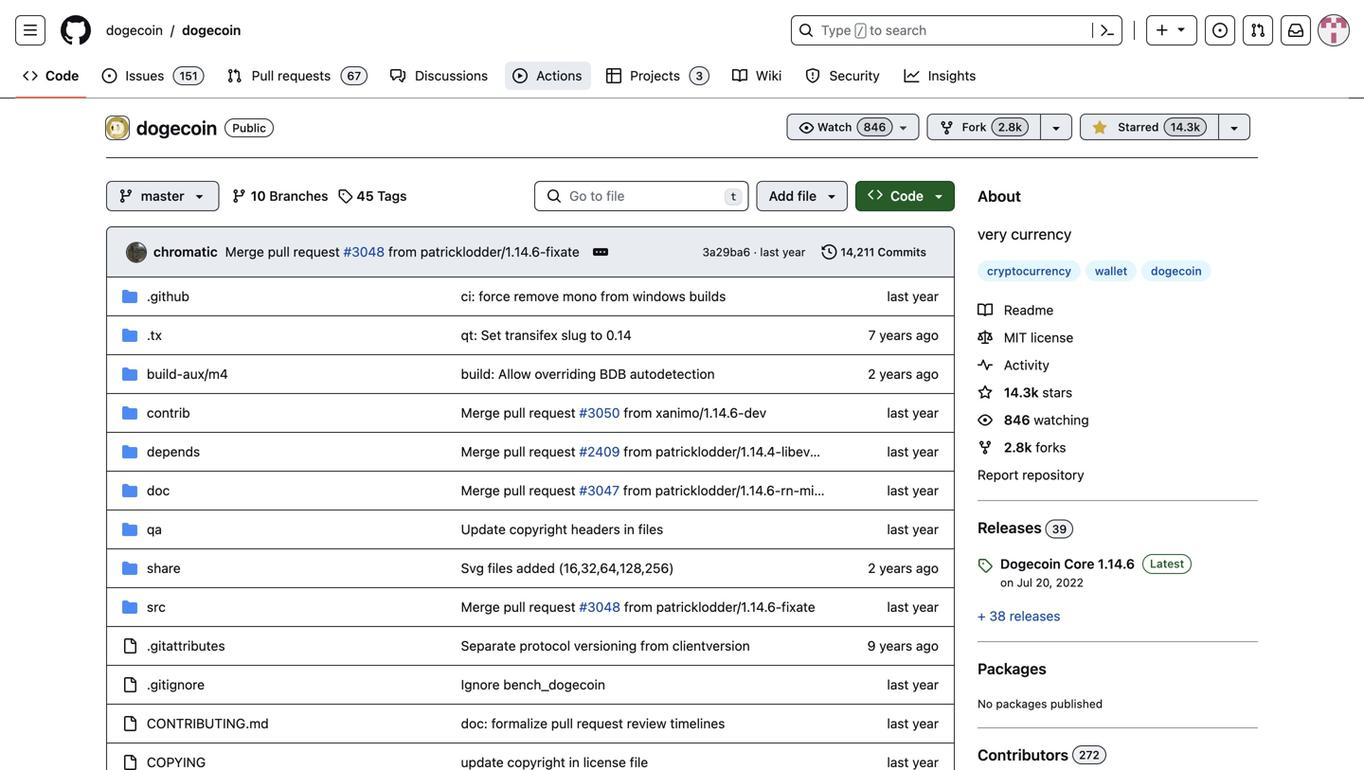 Task type: locate. For each thing, give the bounding box(es) containing it.
directory image left share
[[122, 561, 137, 576]]

0 vertical spatial 2 years ago
[[868, 366, 939, 382]]

libevent-
[[782, 444, 836, 460]]

0 vertical spatial 14.3k
[[1171, 120, 1201, 134]]

repo forked image
[[940, 120, 955, 135], [978, 440, 993, 455]]

actions
[[537, 68, 582, 83]]

1 horizontal spatial repo forked image
[[978, 440, 993, 455]]

src
[[147, 599, 166, 615]]

from down '(16,32,64,128,256)'
[[624, 599, 653, 615]]

request for src
[[529, 599, 576, 615]]

1 vertical spatial 14.3k
[[1004, 385, 1039, 400]]

1 vertical spatial book image
[[978, 303, 993, 318]]

0 horizontal spatial #3048
[[344, 244, 385, 260]]

2 years ago for build: allow overriding bdb autodetection
[[868, 366, 939, 382]]

1 vertical spatial to
[[590, 327, 603, 343]]

1 vertical spatial repo forked image
[[978, 440, 993, 455]]

shield image
[[806, 68, 821, 83]]

2 triangle down image from the left
[[931, 189, 947, 204]]

0 vertical spatial to
[[870, 22, 882, 38]]

last year for depends
[[887, 444, 939, 460]]

svg files added (16,32,64,128,256) link
[[461, 560, 674, 576]]

14.3k down activity
[[1004, 385, 1039, 400]]

separate protocol versioning from clientversion link
[[461, 638, 750, 654]]

ago for clientversion
[[916, 638, 939, 654]]

doc: formalize pull request review timelines link
[[461, 716, 725, 732]]

ago for to
[[916, 327, 939, 343]]

last for src
[[887, 599, 909, 615]]

0 horizontal spatial fixate
[[546, 244, 580, 260]]

files right in
[[638, 522, 664, 537]]

1 vertical spatial code image
[[868, 187, 883, 202]]

wallet
[[1095, 264, 1128, 278]]

dogecoin down 151
[[136, 117, 217, 139]]

git branch image
[[232, 189, 247, 204]]

book image inside wiki link
[[732, 68, 748, 83]]

code image
[[23, 68, 38, 83], [868, 187, 883, 202]]

1 years from the top
[[880, 327, 913, 343]]

years up 9 years ago
[[880, 560, 913, 576]]

0 vertical spatial issue opened image
[[1213, 23, 1228, 38]]

directory image left .github link
[[122, 289, 137, 304]]

git branch image
[[118, 189, 134, 204]]

14349 users starred this repository element
[[1164, 117, 1207, 136]]

4 last year from the top
[[887, 483, 939, 498]]

0 horizontal spatial /
[[170, 22, 174, 38]]

last year for qa
[[887, 522, 939, 537]]

year for doc
[[913, 483, 939, 498]]

7 last year from the top
[[887, 677, 939, 693]]

last year for contributing.md
[[887, 716, 939, 732]]

2 directory image from the top
[[122, 483, 137, 498]]

3 directory image from the top
[[122, 406, 137, 421]]

update copyright headers in files
[[461, 522, 664, 537]]

last for .github
[[887, 289, 909, 304]]

1 vertical spatial eye image
[[978, 413, 993, 428]]

1 horizontal spatial triangle down image
[[1174, 21, 1189, 36]]

9
[[868, 638, 876, 654]]

search
[[886, 22, 927, 38]]

1 vertical spatial 2.8k
[[1004, 440, 1032, 455]]

1 horizontal spatial issue opened image
[[1213, 23, 1228, 38]]

0 vertical spatial repo forked image
[[940, 120, 955, 135]]

directory image left the depends
[[122, 444, 137, 460]]

merge pull request #3048 from patricklodder/1.14.6-fixate down tags
[[225, 244, 580, 260]]

1 vertical spatial 846
[[1004, 412, 1030, 428]]

triangle down image for add file popup button
[[824, 189, 840, 204]]

patricklodder/1.14.4-
[[656, 444, 782, 460]]

2 vertical spatial patricklodder/1.14.6-
[[656, 599, 782, 615]]

+ 38 releases
[[978, 608, 1061, 624]]

1 horizontal spatial book image
[[978, 303, 993, 318]]

10 branches
[[251, 188, 328, 204]]

3 directory image from the top
[[122, 522, 137, 537]]

846 watching
[[1004, 412, 1089, 428]]

notifications image
[[1289, 23, 1304, 38]]

38
[[990, 608, 1006, 624]]

2 up 9
[[868, 560, 876, 576]]

2.8k
[[998, 120, 1022, 134], [1004, 440, 1032, 455]]

request left review
[[577, 716, 623, 732]]

directory image for qa
[[122, 522, 137, 537]]

2 2 from the top
[[868, 560, 876, 576]]

git pull request image
[[227, 68, 242, 83]]

triangle down image right plus image
[[1174, 21, 1189, 36]]

t
[[731, 191, 737, 203]]

cryptocurrency link
[[978, 261, 1081, 281]]

contributing.md
[[147, 716, 269, 732]]

code image inside popup button
[[868, 187, 883, 202]]

request down overriding
[[529, 405, 576, 421]]

ago down 7 years ago
[[916, 366, 939, 382]]

2 years ago down 7 years ago
[[868, 366, 939, 382]]

build: allow overriding bdb autodetection
[[461, 366, 715, 382]]

fork
[[962, 120, 987, 134]]

book image inside readme "link"
[[978, 303, 993, 318]]

4 ago from the top
[[916, 638, 939, 654]]

1 vertical spatial 2 years ago
[[868, 560, 939, 576]]

0 vertical spatial fixate
[[546, 244, 580, 260]]

qa link
[[147, 522, 162, 537]]

1 2 years ago from the top
[[868, 366, 939, 382]]

book image up law image
[[978, 303, 993, 318]]

files
[[638, 522, 664, 537], [488, 560, 513, 576]]

from patricklodder/1.14.6-fixate link for bottommost #3048 link
[[624, 599, 816, 615]]

1 ago from the top
[[916, 327, 939, 343]]

star image
[[978, 385, 993, 400]]

#3048 for bottommost #3048 link
[[579, 599, 621, 615]]

update
[[461, 522, 506, 537]]

jul
[[1017, 576, 1033, 589]]

on jul 20, 2022
[[1001, 576, 1084, 589]]

git pull request image
[[1251, 23, 1266, 38]]

2.8k forks
[[1004, 440, 1066, 455]]

0 vertical spatial 846
[[864, 120, 886, 134]]

code down the homepage image
[[45, 68, 79, 83]]

eye image down star icon
[[978, 413, 993, 428]]

2 years ago up 9 years ago
[[868, 560, 939, 576]]

4 directory image from the top
[[122, 444, 137, 460]]

directory image left qa
[[122, 522, 137, 537]]

triangle down image inside add file popup button
[[824, 189, 840, 204]]

#3050 link
[[579, 405, 620, 421]]

issue opened image left issues
[[102, 68, 117, 83]]

5 last year from the top
[[887, 522, 939, 537]]

/ for dogecoin
[[170, 22, 174, 38]]

1 horizontal spatial fixate
[[782, 599, 816, 615]]

#3048 up 'versioning'
[[579, 599, 621, 615]]

2 directory image from the top
[[122, 328, 137, 343]]

patricklodder/1.14.6- up clientversion
[[656, 599, 782, 615]]

8 last year from the top
[[887, 716, 939, 732]]

1 vertical spatial files
[[488, 560, 513, 576]]

2 years ago for svg files added (16,32,64,128,256)
[[868, 560, 939, 576]]

code inside popup button
[[891, 188, 924, 204]]

1 vertical spatial code
[[891, 188, 924, 204]]

1 vertical spatial from patricklodder/1.14.6-fixate link
[[624, 599, 816, 615]]

book image
[[732, 68, 748, 83], [978, 303, 993, 318]]

#3048 link down 45 at the left top of page
[[344, 244, 385, 260]]

separate
[[461, 638, 516, 654]]

list containing dogecoin / dogecoin
[[99, 15, 780, 45]]

tag image
[[978, 558, 993, 573]]

.tx link
[[147, 327, 162, 343]]

triangle down image right file at the top of page
[[824, 189, 840, 204]]

directory image left build-
[[122, 367, 137, 382]]

book image left wiki
[[732, 68, 748, 83]]

eye image down shield image
[[799, 120, 814, 135]]

no packages published
[[978, 697, 1103, 711]]

from patricklodder/1.14.6-fixate link up force
[[388, 244, 580, 260]]

4 directory image from the top
[[122, 561, 137, 576]]

request left #2409 link
[[529, 444, 576, 460]]

starred
[[1118, 120, 1159, 134]]

3 last year from the top
[[887, 444, 939, 460]]

versioning
[[574, 638, 637, 654]]

add file
[[769, 188, 817, 204]]

request up update copyright headers in files link
[[529, 483, 576, 498]]

doc:
[[461, 716, 488, 732]]

code
[[45, 68, 79, 83], [891, 188, 924, 204]]

#3048 link
[[344, 244, 385, 260], [579, 599, 621, 615]]

ignore bench_dogecoin link
[[461, 677, 605, 693]]

1 horizontal spatial #3048
[[579, 599, 621, 615]]

table image
[[606, 68, 621, 83]]

merge pull request link for contrib
[[461, 405, 576, 421]]

files right svg
[[488, 560, 513, 576]]

1 vertical spatial #3048
[[579, 599, 621, 615]]

846 up 2.8k forks
[[1004, 412, 1030, 428]]

2 for svg files added (16,32,64,128,256)
[[868, 560, 876, 576]]

to left the search
[[870, 22, 882, 38]]

repo forked image up report
[[978, 440, 993, 455]]

1 horizontal spatial 14.3k
[[1171, 120, 1201, 134]]

list
[[99, 15, 780, 45]]

file
[[798, 188, 817, 204]]

clientversion
[[673, 638, 750, 654]]

merge pull request #3050 from xanimo/1.14.6-dev
[[461, 405, 767, 421]]

1 horizontal spatial /
[[857, 25, 864, 38]]

year for .github
[[913, 289, 939, 304]]

Go to file text field
[[570, 182, 717, 210]]

1 directory image from the top
[[122, 289, 137, 304]]

2 ago from the top
[[916, 366, 939, 382]]

1 horizontal spatial triangle down image
[[931, 189, 947, 204]]

dogecoin link
[[99, 15, 170, 45], [174, 15, 249, 45], [136, 117, 217, 139], [1142, 261, 1212, 281]]

repo forked image left fork
[[940, 120, 955, 135]]

build-
[[147, 366, 183, 382]]

chromatic image
[[127, 243, 146, 262]]

commits
[[878, 245, 927, 259]]

dogecoin link right wallet
[[1142, 261, 1212, 281]]

ago right "7"
[[916, 327, 939, 343]]

request down branches
[[293, 244, 340, 260]]

type
[[822, 22, 851, 38]]

open commit details image
[[593, 244, 608, 260]]

0 horizontal spatial issue opened image
[[102, 68, 117, 83]]

.github
[[147, 289, 189, 304]]

years right "7"
[[880, 327, 913, 343]]

#3048 for the left #3048 link
[[344, 244, 385, 260]]

#2409
[[579, 444, 620, 460]]

0 horizontal spatial book image
[[732, 68, 748, 83]]

report repository link
[[978, 467, 1085, 483]]

last for qa
[[887, 522, 909, 537]]

2 years from the top
[[880, 366, 913, 382]]

14,211 commits
[[841, 245, 927, 259]]

0 horizontal spatial from patricklodder/1.14.6-fixate link
[[388, 244, 580, 260]]

play image
[[513, 68, 528, 83]]

remove
[[514, 289, 559, 304]]

2 down "7"
[[868, 366, 876, 382]]

directory image for .tx
[[122, 328, 137, 343]]

0 vertical spatial eye image
[[799, 120, 814, 135]]

to
[[870, 22, 882, 38], [590, 327, 603, 343]]

request for contrib
[[529, 405, 576, 421]]

dogecoin
[[1001, 556, 1061, 572]]

cryptocurrency
[[987, 264, 1072, 278]]

2.8k right fork
[[998, 120, 1022, 134]]

request for depends
[[529, 444, 576, 460]]

directory image left .tx link
[[122, 328, 137, 343]]

actions link
[[505, 62, 591, 90]]

2 2 years ago from the top
[[868, 560, 939, 576]]

0 vertical spatial #3048 link
[[344, 244, 385, 260]]

0 horizontal spatial eye image
[[799, 120, 814, 135]]

merge pull request #3048 from patricklodder/1.14.6-fixate for bottommost #3048 link
[[461, 599, 816, 615]]

last for contrib
[[887, 405, 909, 421]]

0 horizontal spatial to
[[590, 327, 603, 343]]

ci: force remove mono from windows builds link
[[461, 289, 726, 304]]

0 horizontal spatial triangle down image
[[824, 189, 840, 204]]

dogecoin
[[106, 22, 163, 38], [182, 22, 241, 38], [136, 117, 217, 139], [1151, 264, 1202, 278]]

merge pull request link for depends
[[461, 444, 576, 460]]

0 vertical spatial #3048
[[344, 244, 385, 260]]

bench_dogecoin
[[503, 677, 605, 693]]

year for src
[[913, 599, 939, 615]]

update copyright headers in files link
[[461, 522, 664, 537]]

1 vertical spatial issue opened image
[[102, 68, 117, 83]]

1 2 from the top
[[868, 366, 876, 382]]

0 horizontal spatial triangle down image
[[192, 189, 207, 204]]

ago right 9
[[916, 638, 939, 654]]

1 vertical spatial 2
[[868, 560, 876, 576]]

1 horizontal spatial code image
[[868, 187, 883, 202]]

request for doc
[[529, 483, 576, 498]]

1 vertical spatial triangle down image
[[192, 189, 207, 204]]

merge pull request link for doc
[[461, 483, 576, 498]]

directory image for share
[[122, 561, 137, 576]]

2 last year from the top
[[887, 405, 939, 421]]

0 vertical spatial merge pull request #3048 from patricklodder/1.14.6-fixate
[[225, 244, 580, 260]]

merge pull request #3047 from patricklodder/1.14.6-rn-minor
[[461, 483, 835, 498]]

0 vertical spatial 2
[[868, 366, 876, 382]]

triangle down image
[[824, 189, 840, 204], [931, 189, 947, 204]]

wiki link
[[725, 62, 790, 90]]

1 horizontal spatial code
[[891, 188, 924, 204]]

1 horizontal spatial #3048 link
[[579, 599, 621, 615]]

2.8k up report repository link
[[1004, 440, 1032, 455]]

3a29ba6 link
[[703, 244, 751, 261]]

releases 39
[[978, 519, 1067, 537]]

/ inside type / to search
[[857, 25, 864, 38]]

command palette image
[[1100, 23, 1115, 38]]

pull for contrib
[[504, 405, 526, 421]]

from for "from patricklodder/1.14.6-fixate" link for the left #3048 link
[[388, 244, 417, 260]]

0 vertical spatial code
[[45, 68, 79, 83]]

ago left tag icon at the right bottom of the page
[[916, 560, 939, 576]]

activity
[[1004, 357, 1050, 373]]

pull for depends
[[504, 444, 526, 460]]

ago for autodetection
[[916, 366, 939, 382]]

public
[[232, 121, 266, 135]]

years for autodetection
[[880, 366, 913, 382]]

from down tags
[[388, 244, 417, 260]]

years for to
[[880, 327, 913, 343]]

to left 0.14
[[590, 327, 603, 343]]

history image
[[822, 244, 837, 260]]

from right #2409 link
[[624, 444, 652, 460]]

1 vertical spatial merge pull request #3048 from patricklodder/1.14.6-fixate
[[461, 599, 816, 615]]

2 for build: allow overriding bdb autodetection
[[868, 366, 876, 382]]

+ 38 releases link
[[978, 608, 1061, 624]]

patricklodder/1.14.6- down patricklodder/1.14.4-
[[655, 483, 781, 498]]

merge pull request #3048 from patricklodder/1.14.6-fixate down '(16,32,64,128,256)'
[[461, 599, 816, 615]]

protocol
[[520, 638, 570, 654]]

846 for 846 watching
[[1004, 412, 1030, 428]]

1 vertical spatial #3048 link
[[579, 599, 621, 615]]

merge for contrib
[[461, 405, 500, 421]]

triangle down image right master
[[192, 189, 207, 204]]

code button
[[856, 181, 955, 211]]

projects
[[630, 68, 680, 83]]

1 horizontal spatial from patricklodder/1.14.6-fixate link
[[624, 599, 816, 615]]

from patricklodder/1.14.4-libevent-2.1.12 link
[[624, 444, 870, 460]]

9 years ago
[[868, 638, 939, 654]]

#3048 down 45 at the left top of page
[[344, 244, 385, 260]]

svg files added (16,32,64,128,256)
[[461, 560, 674, 576]]

issue opened image for git pull request icon
[[102, 68, 117, 83]]

wiki
[[756, 68, 782, 83]]

master
[[141, 188, 184, 204]]

directory image
[[122, 289, 137, 304], [122, 328, 137, 343], [122, 406, 137, 421], [122, 444, 137, 460], [122, 600, 137, 615]]

triangle down image
[[1174, 21, 1189, 36], [192, 189, 207, 204]]

merge pull request #3048 from patricklodder/1.14.6-fixate
[[225, 244, 580, 260], [461, 599, 816, 615]]

last year for .gitignore
[[887, 677, 939, 693]]

triangle down image inside master popup button
[[192, 189, 207, 204]]

/
[[170, 22, 174, 38], [857, 25, 864, 38]]

allow
[[498, 366, 531, 382]]

code up commits
[[891, 188, 924, 204]]

currency
[[1011, 225, 1072, 243]]

issue opened image
[[1213, 23, 1228, 38], [102, 68, 117, 83]]

846 right watch
[[864, 120, 886, 134]]

directory image for src
[[122, 600, 137, 615]]

directory image left 'src'
[[122, 600, 137, 615]]

3
[[696, 69, 703, 82]]

2.1.12
[[836, 444, 870, 460]]

1 horizontal spatial files
[[638, 522, 664, 537]]

5 directory image from the top
[[122, 600, 137, 615]]

eye image
[[799, 120, 814, 135], [978, 413, 993, 428]]

45 tags
[[357, 188, 407, 204]]

151
[[180, 69, 198, 82]]

from right "#3047"
[[623, 483, 652, 498]]

/ inside dogecoin / dogecoin
[[170, 22, 174, 38]]

0 horizontal spatial 14.3k
[[1004, 385, 1039, 400]]

from patricklodder/1.14.6-fixate link up clientversion
[[624, 599, 816, 615]]

0 vertical spatial book image
[[732, 68, 748, 83]]

chromatic link
[[154, 244, 218, 260]]

0 horizontal spatial repo forked image
[[940, 120, 955, 135]]

triangle down image left 'about'
[[931, 189, 947, 204]]

qt: set transifex slug to 0.14
[[461, 327, 632, 343]]

0 horizontal spatial 846
[[864, 120, 886, 134]]

repo forked image for 2.8k
[[978, 440, 993, 455]]

6 last year from the top
[[887, 599, 939, 615]]

years right 9
[[880, 638, 913, 654]]

2
[[868, 366, 876, 382], [868, 560, 876, 576]]

1 triangle down image from the left
[[824, 189, 840, 204]]

directory image for .github
[[122, 289, 137, 304]]

issue opened image left git pull request image
[[1213, 23, 1228, 38]]

0 horizontal spatial code
[[45, 68, 79, 83]]

year for qa
[[913, 522, 939, 537]]

added
[[517, 560, 555, 576]]

on
[[1001, 576, 1014, 589]]

#3048 link up 'versioning'
[[579, 599, 621, 615]]

directory image left contrib link
[[122, 406, 137, 421]]

latest
[[1150, 557, 1185, 570]]

years down 7 years ago
[[880, 366, 913, 382]]

1 last year from the top
[[887, 289, 939, 304]]

14.3k right starred
[[1171, 120, 1201, 134]]

last year
[[887, 289, 939, 304], [887, 405, 939, 421], [887, 444, 939, 460], [887, 483, 939, 498], [887, 522, 939, 537], [887, 599, 939, 615], [887, 677, 939, 693], [887, 716, 939, 732]]

0 vertical spatial code image
[[23, 68, 38, 83]]

1 vertical spatial fixate
[[782, 599, 816, 615]]

1 vertical spatial patricklodder/1.14.6-
[[655, 483, 781, 498]]

patricklodder/1.14.6- up force
[[420, 244, 546, 260]]

4 years from the top
[[880, 638, 913, 654]]

request up protocol
[[529, 599, 576, 615]]

directory image left doc
[[122, 483, 137, 498]]

triangle down image inside code popup button
[[931, 189, 947, 204]]

see your forks of this repository image
[[1049, 120, 1064, 135]]

directory image
[[122, 367, 137, 382], [122, 483, 137, 498], [122, 522, 137, 537], [122, 561, 137, 576]]

from right 'versioning'
[[641, 638, 669, 654]]

1 horizontal spatial 846
[[1004, 412, 1030, 428]]

headers
[[571, 522, 620, 537]]

book image for readme "link"
[[978, 303, 993, 318]]

fork 2.8k
[[962, 120, 1022, 134]]

0 vertical spatial from patricklodder/1.14.6-fixate link
[[388, 244, 580, 260]]

dogecoin up 151
[[182, 22, 241, 38]]

from right #3050
[[624, 405, 652, 421]]



Task type: describe. For each thing, give the bounding box(es) containing it.
ci: force remove mono from windows builds
[[461, 289, 726, 304]]

qa
[[147, 522, 162, 537]]

minor
[[800, 483, 835, 498]]

last for contributing.md
[[887, 716, 909, 732]]

dogecoin link down 151
[[136, 117, 217, 139]]

add file button
[[757, 181, 848, 211]]

last for .gitignore
[[887, 677, 909, 693]]

issue opened image for git pull request image
[[1213, 23, 1228, 38]]

contributing.md link
[[147, 716, 269, 732]]

last year for doc
[[887, 483, 939, 498]]

3 years from the top
[[880, 560, 913, 576]]

src link
[[147, 599, 166, 615]]

/ for type
[[857, 25, 864, 38]]

from for "from patricklodder/1.14.6-fixate" link associated with bottommost #3048 link
[[624, 599, 653, 615]]

releases
[[978, 519, 1042, 537]]

dogecoin / dogecoin
[[106, 22, 241, 38]]

year for contributing.md
[[913, 716, 939, 732]]

repo forked image for fork
[[940, 120, 955, 135]]

readme link
[[978, 302, 1054, 318]]

from for from xanimo/1.14.6-dev link
[[624, 405, 652, 421]]

overriding
[[535, 366, 596, 382]]

last for doc
[[887, 483, 909, 498]]

from patricklodder/1.14.6-fixate link for the left #3048 link
[[388, 244, 580, 260]]

0 vertical spatial patricklodder/1.14.6-
[[420, 244, 546, 260]]

from for the from patricklodder/1.14.4-libevent-2.1.12 link
[[624, 444, 652, 460]]

homepage image
[[61, 15, 91, 45]]

tag image
[[338, 189, 353, 204]]

14,211 commits link
[[813, 239, 935, 265]]

year for .gitignore
[[913, 677, 939, 693]]

1 horizontal spatial to
[[870, 22, 882, 38]]

last for depends
[[887, 444, 909, 460]]

merge for doc
[[461, 483, 500, 498]]

directory image for depends
[[122, 444, 137, 460]]

report repository
[[978, 467, 1085, 483]]

wallet link
[[1086, 261, 1137, 281]]

mit license
[[1001, 330, 1074, 345]]

packages
[[996, 697, 1047, 711]]

windows
[[633, 289, 686, 304]]

last year for contrib
[[887, 405, 939, 421]]

type / to search
[[822, 22, 927, 38]]

0 vertical spatial 2.8k
[[998, 120, 1022, 134]]

mit
[[1004, 330, 1027, 345]]

tags
[[377, 188, 407, 204]]

readme
[[1001, 302, 1054, 318]]

.gitattributes link
[[147, 638, 225, 654]]

plus image
[[1155, 23, 1170, 38]]

0 horizontal spatial files
[[488, 560, 513, 576]]

merge for depends
[[461, 444, 500, 460]]

years for clientversion
[[880, 638, 913, 654]]

fixate for bottommost #3048 link
[[782, 599, 816, 615]]

3a29ba6 · last year
[[703, 245, 806, 259]]

insights
[[928, 68, 976, 83]]

dogecoin up issues
[[106, 22, 163, 38]]

patricklodder/1.14.6- for doc
[[655, 483, 781, 498]]

year for depends
[[913, 444, 939, 460]]

1.14.6
[[1098, 556, 1135, 572]]

dogecoin link up issues
[[99, 15, 170, 45]]

graph image
[[904, 68, 919, 83]]

issues
[[126, 68, 164, 83]]

20,
[[1036, 576, 1053, 589]]

dogecoin right wallet
[[1151, 264, 1202, 278]]

doc link
[[147, 483, 170, 498]]

from for the from patricklodder/1.14.6-rn-minor link
[[623, 483, 652, 498]]

·
[[754, 245, 757, 259]]

packages link
[[978, 658, 1258, 680]]

doc
[[147, 483, 170, 498]]

pull requests
[[252, 68, 331, 83]]

aux/
[[183, 366, 208, 382]]

add
[[769, 188, 794, 204]]

last year for .github
[[887, 289, 939, 304]]

published
[[1051, 697, 1103, 711]]

pull for src
[[504, 599, 526, 615]]

from xanimo/1.14.6-dev link
[[624, 405, 767, 421]]

0 vertical spatial triangle down image
[[1174, 21, 1189, 36]]

mit license link
[[978, 330, 1074, 345]]

build-aux/ m4
[[147, 366, 228, 382]]

7
[[869, 327, 876, 343]]

packages
[[978, 660, 1047, 678]]

#2409 link
[[579, 444, 620, 460]]

law image
[[978, 330, 993, 345]]

triangle down image for code popup button
[[931, 189, 947, 204]]

contributors
[[978, 746, 1069, 764]]

activity link
[[978, 357, 1050, 373]]

1 horizontal spatial eye image
[[978, 413, 993, 428]]

book image for wiki link
[[732, 68, 748, 83]]

merge pull request #3048 from patricklodder/1.14.6-fixate for the left #3048 link
[[225, 244, 580, 260]]

set
[[481, 327, 501, 343]]

watch
[[814, 120, 855, 134]]

add this repository to a list image
[[1227, 120, 1242, 135]]

pull for doc
[[504, 483, 526, 498]]

10
[[251, 188, 266, 204]]

846 for 846
[[864, 120, 886, 134]]

fixate for the left #3048 link
[[546, 244, 580, 260]]

comment discussion image
[[391, 68, 406, 83]]

3 ago from the top
[[916, 560, 939, 576]]

report
[[978, 467, 1019, 483]]

last year for src
[[887, 599, 939, 615]]

0 horizontal spatial #3048 link
[[344, 244, 385, 260]]

39
[[1052, 523, 1067, 536]]

merge for src
[[461, 599, 500, 615]]

.gitignore link
[[147, 677, 205, 693]]

repository
[[1023, 467, 1085, 483]]

search image
[[547, 189, 562, 204]]

builds
[[689, 289, 726, 304]]

copyright
[[509, 522, 568, 537]]

directory image for contrib
[[122, 406, 137, 421]]

build: allow overriding bdb autodetection link
[[461, 366, 715, 382]]

qt: set transifex slug to 0.14 link
[[461, 327, 632, 343]]

3a29ba6
[[703, 245, 751, 259]]

pulse image
[[978, 358, 993, 373]]

patricklodder/1.14.6- for src
[[656, 599, 782, 615]]

requests
[[278, 68, 331, 83]]

owner avatar image
[[106, 117, 129, 139]]

#3047 link
[[579, 483, 620, 498]]

share link
[[147, 560, 181, 576]]

+
[[978, 608, 986, 624]]

very currency
[[978, 225, 1072, 243]]

autodetection
[[630, 366, 715, 382]]

slug
[[561, 327, 587, 343]]

star fill image
[[1092, 120, 1108, 135]]

0 vertical spatial files
[[638, 522, 664, 537]]

0 horizontal spatial code image
[[23, 68, 38, 83]]

1 directory image from the top
[[122, 367, 137, 382]]

pull
[[252, 68, 274, 83]]

code link
[[15, 62, 87, 90]]

14.3k stars
[[1004, 385, 1073, 400]]

ignore
[[461, 677, 500, 693]]

transifex
[[505, 327, 558, 343]]

.github link
[[147, 289, 189, 304]]

from right mono
[[601, 289, 629, 304]]

m4
[[208, 366, 228, 382]]

.gitignore
[[147, 677, 205, 693]]

0.14
[[606, 327, 632, 343]]

depends link
[[147, 444, 200, 460]]

contrib
[[147, 405, 190, 421]]

year for contrib
[[913, 405, 939, 421]]

releases
[[1010, 608, 1061, 624]]

formalize
[[491, 716, 548, 732]]

directory image for doc
[[122, 483, 137, 498]]

67
[[347, 69, 361, 82]]

dogecoin link up 151
[[174, 15, 249, 45]]

merge pull request link for src
[[461, 599, 576, 615]]



Task type: vqa. For each thing, say whether or not it's contained in the screenshot.
Star this repository icon for @cuixueshe profile icon
no



